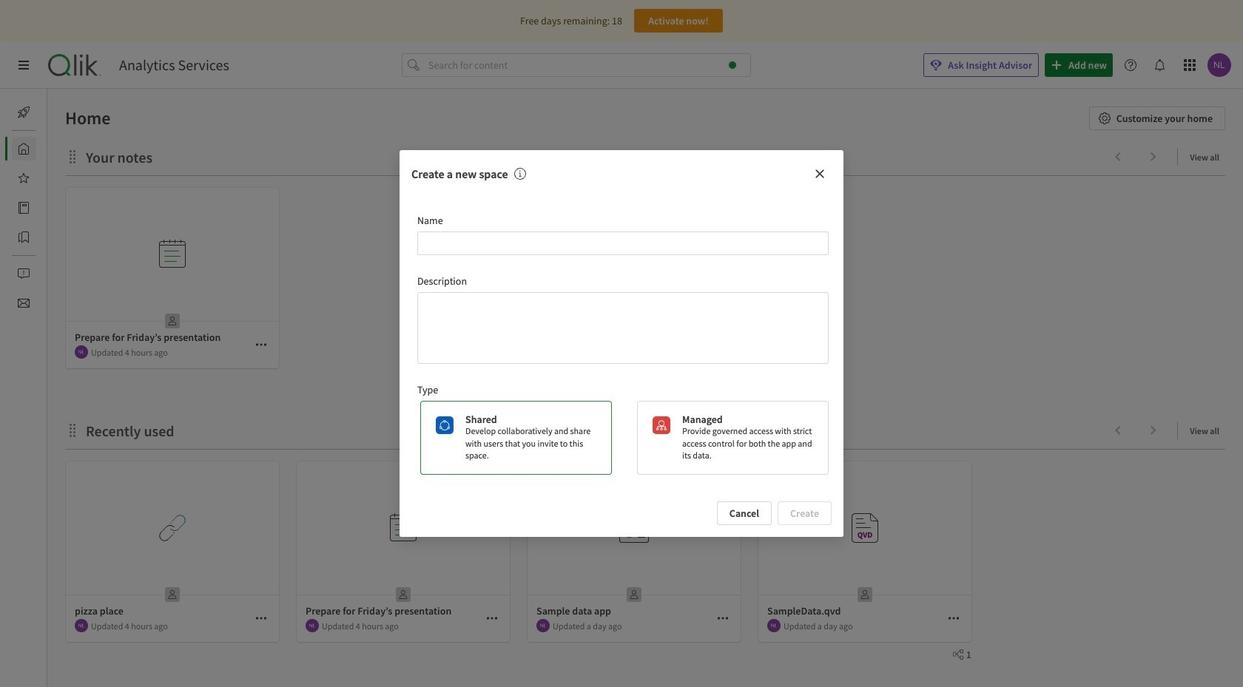 Task type: vqa. For each thing, say whether or not it's contained in the screenshot.
the Close sidebar menu image
no



Task type: describe. For each thing, give the bounding box(es) containing it.
favorites image
[[18, 172, 30, 184]]

analytics services element
[[119, 56, 229, 74]]

1 move collection image from the top
[[65, 149, 80, 164]]

2 move collection image from the top
[[65, 423, 80, 438]]

getting started image
[[18, 107, 30, 118]]



Task type: locate. For each thing, give the bounding box(es) containing it.
1 vertical spatial move collection image
[[65, 423, 80, 438]]

main content
[[41, 89, 1244, 688]]

home image
[[18, 143, 30, 155]]

subscriptions image
[[18, 298, 30, 309]]

noah lott element
[[75, 346, 88, 359], [75, 620, 88, 633], [306, 620, 319, 633], [537, 620, 550, 633], [768, 620, 781, 633]]

alerts image
[[18, 268, 30, 280]]

catalog image
[[18, 202, 30, 214]]

0 vertical spatial move collection image
[[65, 149, 80, 164]]

option group
[[415, 401, 829, 475]]

collections image
[[18, 232, 30, 244]]

None text field
[[417, 292, 829, 364]]

1 noah lott image from the left
[[306, 620, 319, 633]]

dialog
[[400, 150, 844, 538]]

0 horizontal spatial noah lott image
[[306, 620, 319, 633]]

noah lott image
[[75, 346, 88, 359], [75, 620, 88, 633], [768, 620, 781, 633]]

open sidebar menu image
[[18, 59, 30, 71]]

close image
[[814, 168, 826, 180]]

move collection image
[[65, 149, 80, 164], [65, 423, 80, 438]]

noah lott image
[[306, 620, 319, 633], [537, 620, 550, 633]]

navigation pane element
[[0, 95, 47, 321]]

None text field
[[417, 232, 829, 255]]

1 horizontal spatial noah lott image
[[537, 620, 550, 633]]

2 noah lott image from the left
[[537, 620, 550, 633]]

home badge image
[[729, 61, 737, 69]]



